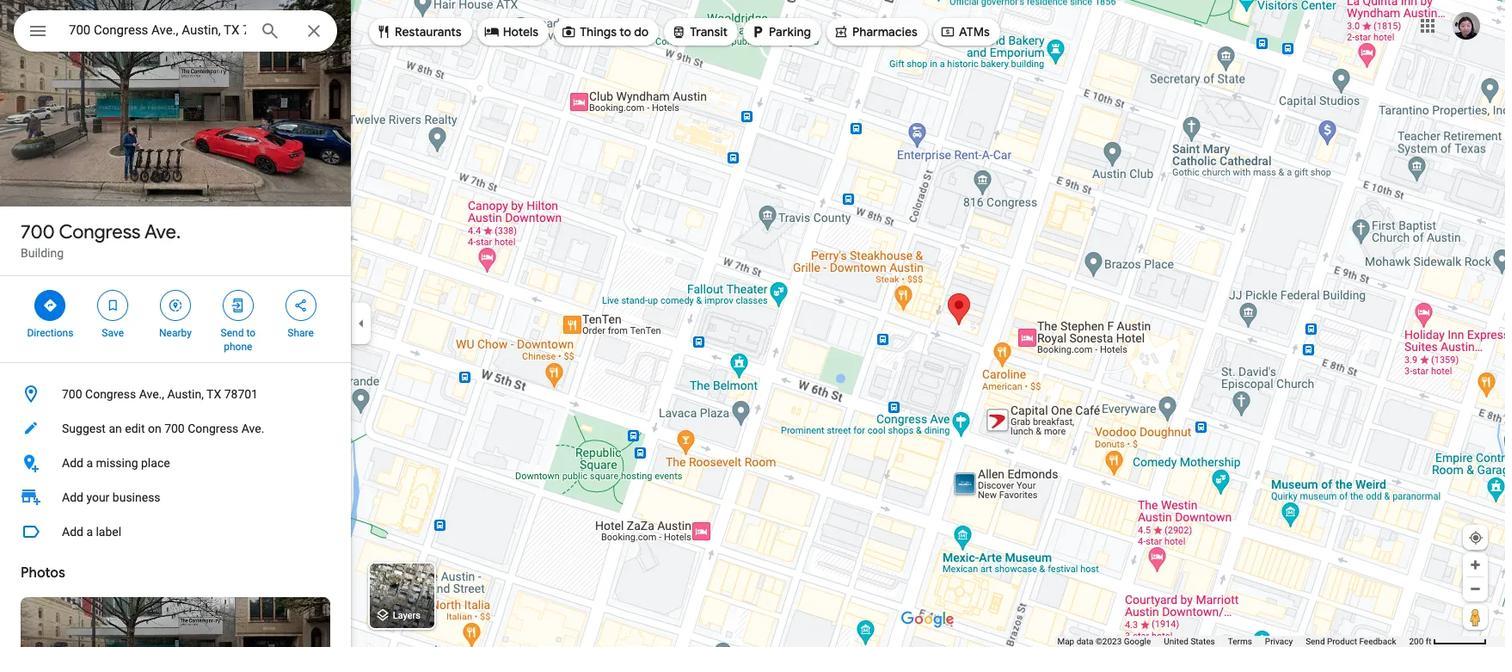 Task type: locate. For each thing, give the bounding box(es) containing it.
zoom in image
[[1470, 558, 1483, 571]]

0 horizontal spatial send
[[221, 327, 244, 339]]

congress up the building
[[59, 220, 141, 244]]


[[230, 296, 246, 315]]

add for add a label
[[62, 525, 83, 539]]

add
[[62, 456, 83, 470], [62, 490, 83, 504], [62, 525, 83, 539]]

google
[[1124, 637, 1152, 646]]

add left your
[[62, 490, 83, 504]]

send left product
[[1306, 637, 1326, 646]]

700 congress ave., austin, tx 78701
[[62, 387, 258, 401]]

0 vertical spatial a
[[86, 456, 93, 470]]

send
[[221, 327, 244, 339], [1306, 637, 1326, 646]]

None field
[[69, 20, 246, 40]]


[[105, 296, 121, 315]]

1 vertical spatial add
[[62, 490, 83, 504]]

united
[[1165, 637, 1189, 646]]

1 vertical spatial congress
[[85, 387, 136, 401]]

0 vertical spatial add
[[62, 456, 83, 470]]

0 horizontal spatial to
[[246, 327, 256, 339]]

1 horizontal spatial to
[[620, 24, 632, 40]]

collapse side panel image
[[352, 314, 371, 333]]

congress inside 'button'
[[85, 387, 136, 401]]

add a label
[[62, 525, 121, 539]]

1 vertical spatial send
[[1306, 637, 1326, 646]]


[[28, 19, 48, 43]]

congress inside 700 congress ave. building
[[59, 220, 141, 244]]

add inside "button"
[[62, 525, 83, 539]]

to inside  things to do
[[620, 24, 632, 40]]

©2023
[[1096, 637, 1122, 646]]

1 horizontal spatial 700
[[62, 387, 82, 401]]

2 vertical spatial add
[[62, 525, 83, 539]]

footer inside 'google maps' element
[[1058, 636, 1410, 647]]

2 add from the top
[[62, 490, 83, 504]]

a for label
[[86, 525, 93, 539]]

send for send to phone
[[221, 327, 244, 339]]


[[834, 22, 849, 41]]

700 right on
[[164, 422, 185, 435]]

send to phone
[[221, 327, 256, 353]]

ave. down 78701
[[242, 422, 264, 435]]

a inside "button"
[[86, 456, 93, 470]]

0 horizontal spatial ave.
[[144, 220, 181, 244]]

0 horizontal spatial 700
[[21, 220, 55, 244]]

700 up the building
[[21, 220, 55, 244]]

congress down tx
[[188, 422, 239, 435]]

0 vertical spatial ave.
[[144, 220, 181, 244]]

footer
[[1058, 636, 1410, 647]]

2 vertical spatial congress
[[188, 422, 239, 435]]

google account: michele murakami  
(michele.murakami@adept.ai) image
[[1453, 12, 1481, 39]]

ave. up 
[[144, 220, 181, 244]]

1 vertical spatial to
[[246, 327, 256, 339]]

do
[[634, 24, 649, 40]]

ave.
[[144, 220, 181, 244], [242, 422, 264, 435]]

0 vertical spatial to
[[620, 24, 632, 40]]

700 for ave.
[[21, 220, 55, 244]]

a inside "button"
[[86, 525, 93, 539]]

1 horizontal spatial ave.
[[242, 422, 264, 435]]

on
[[148, 422, 161, 435]]

700 congress ave. building
[[21, 220, 181, 260]]

200 ft button
[[1410, 637, 1488, 646]]

place
[[141, 456, 170, 470]]

add down suggest
[[62, 456, 83, 470]]

 hotels
[[484, 22, 539, 41]]

0 vertical spatial 700
[[21, 220, 55, 244]]

1 add from the top
[[62, 456, 83, 470]]

data
[[1077, 637, 1094, 646]]

200 ft
[[1410, 637, 1432, 646]]

actions for 700 congress ave. region
[[0, 276, 351, 362]]

austin,
[[167, 387, 204, 401]]

700 inside 'button'
[[62, 387, 82, 401]]

1 vertical spatial ave.
[[242, 422, 264, 435]]

map data ©2023 google
[[1058, 637, 1152, 646]]

78701
[[224, 387, 258, 401]]

google maps element
[[0, 0, 1506, 647]]

1 horizontal spatial send
[[1306, 637, 1326, 646]]

ave. inside button
[[242, 422, 264, 435]]

700
[[21, 220, 55, 244], [62, 387, 82, 401], [164, 422, 185, 435]]

2 a from the top
[[86, 525, 93, 539]]

privacy button
[[1266, 636, 1293, 647]]

your
[[86, 490, 110, 504]]

1 a from the top
[[86, 456, 93, 470]]

0 vertical spatial congress
[[59, 220, 141, 244]]

send inside send to phone
[[221, 327, 244, 339]]

a for missing
[[86, 456, 93, 470]]

3 add from the top
[[62, 525, 83, 539]]

0 vertical spatial send
[[221, 327, 244, 339]]

directions
[[27, 327, 73, 339]]

a left label at the left bottom of the page
[[86, 525, 93, 539]]

privacy
[[1266, 637, 1293, 646]]

700 up suggest
[[62, 387, 82, 401]]

add for add a missing place
[[62, 456, 83, 470]]

a
[[86, 456, 93, 470], [86, 525, 93, 539]]

add left label at the left bottom of the page
[[62, 525, 83, 539]]

send inside 'button'
[[1306, 637, 1326, 646]]

700 inside 700 congress ave. building
[[21, 220, 55, 244]]

tx
[[207, 387, 221, 401]]

700 congress ave., austin, tx 78701 button
[[0, 377, 351, 411]]

to
[[620, 24, 632, 40], [246, 327, 256, 339]]

pharmacies
[[853, 24, 918, 40]]

footer containing map data ©2023 google
[[1058, 636, 1410, 647]]

product
[[1328, 637, 1358, 646]]

to left do
[[620, 24, 632, 40]]

congress for ave.
[[59, 220, 141, 244]]

a left 'missing'
[[86, 456, 93, 470]]

to up phone
[[246, 327, 256, 339]]

1 vertical spatial 700
[[62, 387, 82, 401]]

1 vertical spatial a
[[86, 525, 93, 539]]

layers
[[393, 610, 421, 622]]

2 horizontal spatial 700
[[164, 422, 185, 435]]

congress
[[59, 220, 141, 244], [85, 387, 136, 401], [188, 422, 239, 435]]

2 vertical spatial 700
[[164, 422, 185, 435]]

congress up an
[[85, 387, 136, 401]]

send up phone
[[221, 327, 244, 339]]

add inside "button"
[[62, 456, 83, 470]]



Task type: describe. For each thing, give the bounding box(es) containing it.
add your business
[[62, 490, 161, 504]]

share
[[288, 327, 314, 339]]

 parking
[[750, 22, 811, 41]]

restaurants
[[395, 24, 462, 40]]


[[671, 22, 687, 41]]

 things to do
[[561, 22, 649, 41]]

send for send product feedback
[[1306, 637, 1326, 646]]

add a missing place
[[62, 456, 170, 470]]

building
[[21, 246, 64, 260]]

 search field
[[14, 10, 337, 55]]


[[376, 22, 392, 41]]

hotels
[[503, 24, 539, 40]]

to inside send to phone
[[246, 327, 256, 339]]

save
[[102, 327, 124, 339]]

add your business link
[[0, 480, 351, 515]]

 pharmacies
[[834, 22, 918, 41]]

united states
[[1165, 637, 1216, 646]]

united states button
[[1165, 636, 1216, 647]]


[[750, 22, 766, 41]]

ave.,
[[139, 387, 164, 401]]

things
[[580, 24, 617, 40]]


[[168, 296, 183, 315]]

add for add your business
[[62, 490, 83, 504]]

map
[[1058, 637, 1075, 646]]

send product feedback
[[1306, 637, 1397, 646]]

 restaurants
[[376, 22, 462, 41]]

show street view coverage image
[[1464, 604, 1489, 630]]


[[940, 22, 956, 41]]

zoom out image
[[1470, 583, 1483, 595]]

ft
[[1427, 637, 1432, 646]]

700 inside suggest an edit on 700 congress ave. button
[[164, 422, 185, 435]]

parking
[[769, 24, 811, 40]]

atms
[[959, 24, 990, 40]]

phone
[[224, 341, 252, 353]]

add a label button
[[0, 515, 351, 549]]

700 congress ave. main content
[[0, 0, 351, 647]]

congress inside button
[[188, 422, 239, 435]]

edit
[[125, 422, 145, 435]]

none field inside the 700 congress ave., austin, tx 78701 field
[[69, 20, 246, 40]]

suggest an edit on 700 congress ave.
[[62, 422, 264, 435]]

states
[[1191, 637, 1216, 646]]

an
[[109, 422, 122, 435]]

congress for ave.,
[[85, 387, 136, 401]]

700 Congress Ave., Austin, TX 78701 field
[[14, 10, 337, 52]]

missing
[[96, 456, 138, 470]]

photos
[[21, 564, 65, 582]]

200
[[1410, 637, 1424, 646]]

transit
[[690, 24, 728, 40]]


[[43, 296, 58, 315]]

label
[[96, 525, 121, 539]]

 button
[[14, 10, 62, 55]]

suggest an edit on 700 congress ave. button
[[0, 411, 351, 446]]

 atms
[[940, 22, 990, 41]]

 transit
[[671, 22, 728, 41]]

feedback
[[1360, 637, 1397, 646]]

business
[[113, 490, 161, 504]]

show your location image
[[1469, 530, 1484, 546]]

terms button
[[1229, 636, 1253, 647]]

send product feedback button
[[1306, 636, 1397, 647]]

nearby
[[159, 327, 192, 339]]

terms
[[1229, 637, 1253, 646]]


[[561, 22, 577, 41]]


[[293, 296, 309, 315]]

suggest
[[62, 422, 106, 435]]


[[484, 22, 500, 41]]

700 for ave.,
[[62, 387, 82, 401]]

add a missing place button
[[0, 446, 351, 480]]

ave. inside 700 congress ave. building
[[144, 220, 181, 244]]



Task type: vqa. For each thing, say whether or not it's contained in the screenshot.


